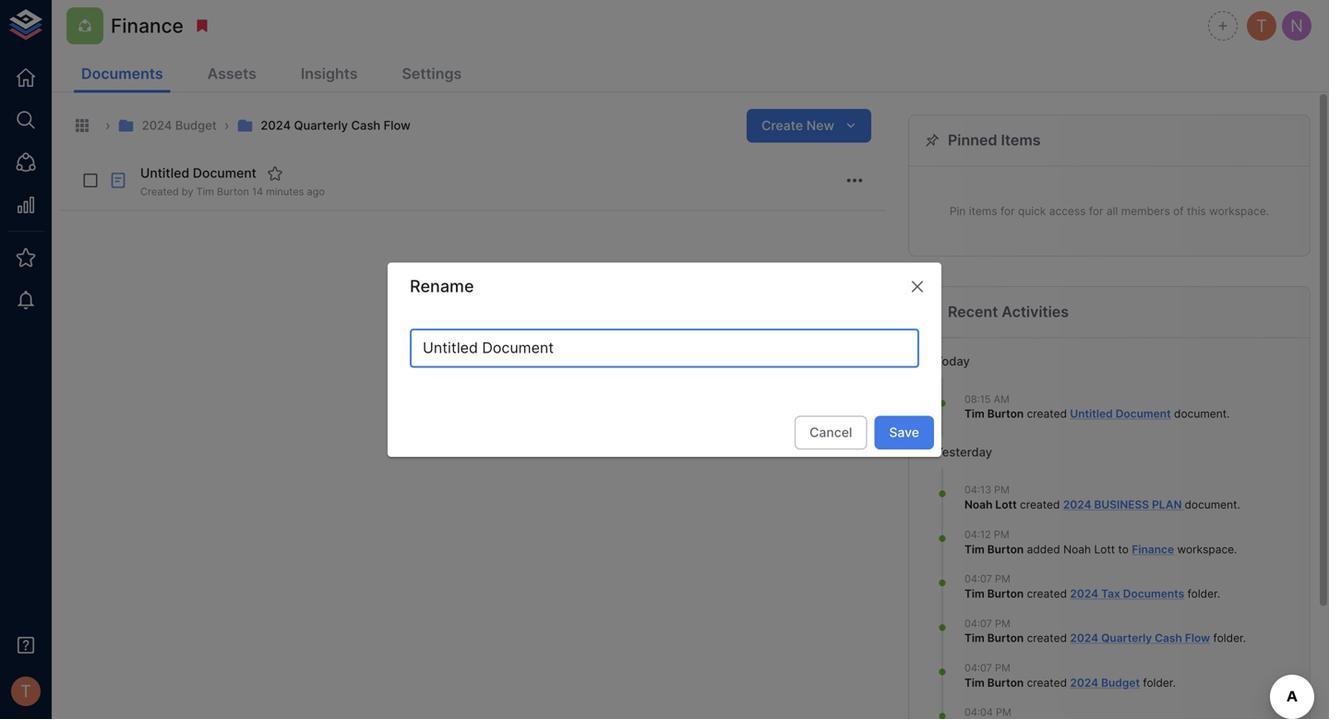 Task type: vqa. For each thing, say whether or not it's contained in the screenshot.


Task type: describe. For each thing, give the bounding box(es) containing it.
created for 2024 quarterly cash flow
[[1027, 632, 1067, 645]]

tim for tax
[[965, 587, 985, 600]]

0 horizontal spatial document
[[193, 165, 257, 181]]

items
[[969, 204, 997, 218]]

04:04
[[965, 706, 993, 718]]

. inside 04:13 pm noah lott created 2024 business plan document .
[[1237, 498, 1240, 511]]

recent
[[948, 303, 998, 321]]

lott inside 04:13 pm noah lott created 2024 business plan document .
[[995, 498, 1017, 511]]

2024 for 2024 tax documents
[[1070, 587, 1099, 600]]

n button
[[1279, 8, 1314, 43]]

cash inside 04:07 pm tim burton created 2024 quarterly cash flow folder .
[[1155, 632, 1182, 645]]

folder inside 04:07 pm tim burton created 2024 tax documents folder .
[[1188, 587, 1217, 600]]

2024 business plan link
[[1063, 498, 1185, 511]]

1 vertical spatial t button
[[6, 671, 46, 712]]

2 for from the left
[[1089, 204, 1104, 218]]

2024 for 2024 quarterly cash flow
[[1070, 632, 1099, 645]]

04:12
[[965, 528, 991, 540]]

burton for quarterly
[[987, 632, 1024, 645]]

ago
[[307, 186, 325, 198]]

created for 2024 business plan
[[1020, 498, 1060, 511]]

0 vertical spatial 2024 budget link
[[118, 117, 217, 134]]

business
[[1094, 498, 1149, 511]]

untitled document
[[140, 165, 257, 181]]

tim for ago
[[196, 186, 214, 198]]

activities
[[1002, 303, 1069, 321]]

burton for budget
[[987, 676, 1024, 689]]

all
[[1107, 204, 1118, 218]]

to
[[1118, 543, 1129, 556]]

document inside 08:15 am tim burton created untitled document document .
[[1174, 407, 1227, 421]]

2024 quarterly cash flow link
[[1070, 632, 1210, 645]]

untitled document link
[[1070, 407, 1171, 421]]

insights link
[[293, 57, 365, 93]]

2024 tax documents link
[[1070, 587, 1184, 600]]

2024 up favorite image
[[261, 118, 291, 132]]

budget inside 2024 budget link
[[175, 118, 217, 132]]

0 horizontal spatial quarterly
[[294, 118, 348, 132]]

new
[[807, 117, 834, 133]]

08:15 am tim burton created untitled document document .
[[965, 393, 1230, 421]]

insights
[[301, 65, 358, 83]]

tim for budget
[[965, 676, 985, 689]]

1 for from the left
[[1001, 204, 1015, 218]]

. inside 04:07 pm tim burton created 2024 budget folder .
[[1173, 676, 1176, 689]]

pin items for quick access for all members of this workspace.
[[950, 204, 1269, 218]]

save button
[[875, 416, 934, 449]]

rename
[[410, 276, 474, 296]]

04:12 pm tim burton added noah lott to finance workspace .
[[965, 528, 1237, 556]]

untitled inside 08:15 am tim burton created untitled document document .
[[1070, 407, 1113, 421]]

04:07 pm tim burton created 2024 tax documents folder .
[[965, 573, 1220, 600]]

folder inside 04:07 pm tim burton created 2024 budget folder .
[[1143, 676, 1173, 689]]

tim for quarterly
[[965, 632, 985, 645]]

recent activities
[[948, 303, 1069, 321]]

. inside 08:15 am tim burton created untitled document document .
[[1227, 407, 1230, 421]]

create
[[762, 117, 803, 133]]

assets link
[[200, 57, 264, 93]]

0 horizontal spatial finance
[[111, 14, 184, 37]]

noah inside the 04:12 pm tim burton added noah lott to finance workspace .
[[1063, 543, 1091, 556]]

0 vertical spatial cash
[[351, 118, 381, 132]]

04:07 for 2024 quarterly cash flow
[[965, 617, 992, 629]]

plan
[[1152, 498, 1182, 511]]

members
[[1121, 204, 1170, 218]]

finance inside the 04:12 pm tim burton added noah lott to finance workspace .
[[1132, 543, 1174, 556]]

created for 2024 budget
[[1027, 676, 1067, 689]]

this
[[1187, 204, 1206, 218]]

. inside the 04:12 pm tim burton added noah lott to finance workspace .
[[1234, 543, 1237, 556]]

. inside 04:07 pm tim burton created 2024 tax documents folder .
[[1217, 587, 1220, 600]]

documents inside 04:07 pm tim burton created 2024 tax documents folder .
[[1123, 587, 1184, 600]]

quick
[[1018, 204, 1046, 218]]

1 › from the left
[[105, 116, 111, 134]]

quarterly inside 04:07 pm tim burton created 2024 quarterly cash flow folder .
[[1101, 632, 1152, 645]]



Task type: locate. For each thing, give the bounding box(es) containing it.
2024 budget link
[[118, 117, 217, 134], [1070, 676, 1140, 689]]

1 vertical spatial noah
[[1063, 543, 1091, 556]]

04:04 pm
[[965, 706, 1011, 718]]

1 horizontal spatial for
[[1089, 204, 1104, 218]]

budget up untitled document
[[175, 118, 217, 132]]

budget inside 04:07 pm tim burton created 2024 budget folder .
[[1101, 676, 1140, 689]]

1 vertical spatial budget
[[1101, 676, 1140, 689]]

0 horizontal spatial documents
[[81, 65, 163, 83]]

04:07 inside 04:07 pm tim burton created 2024 budget folder .
[[965, 662, 992, 674]]

tim for document
[[965, 407, 985, 421]]

2024 left the tax
[[1070, 587, 1099, 600]]

1 vertical spatial cash
[[1155, 632, 1182, 645]]

cash down 2024 tax documents link
[[1155, 632, 1182, 645]]

.
[[1227, 407, 1230, 421], [1237, 498, 1240, 511], [1234, 543, 1237, 556], [1217, 587, 1220, 600], [1243, 632, 1246, 645], [1173, 676, 1176, 689]]

1 vertical spatial folder
[[1213, 632, 1243, 645]]

pm inside 04:13 pm noah lott created 2024 business plan document .
[[994, 484, 1010, 496]]

1 horizontal spatial 2024 budget link
[[1070, 676, 1140, 689]]

noah
[[965, 498, 993, 511], [1063, 543, 1091, 556]]

created for untitled document
[[1027, 407, 1067, 421]]

2024 budget link down 04:07 pm tim burton created 2024 quarterly cash flow folder .
[[1070, 676, 1140, 689]]

untitled up 04:13 pm noah lott created 2024 business plan document .
[[1070, 407, 1113, 421]]

2024
[[142, 118, 172, 132], [261, 118, 291, 132], [1063, 498, 1092, 511], [1070, 587, 1099, 600], [1070, 632, 1099, 645], [1070, 676, 1099, 689]]

0 horizontal spatial cash
[[351, 118, 381, 132]]

for left all
[[1089, 204, 1104, 218]]

noah inside 04:13 pm noah lott created 2024 business plan document .
[[965, 498, 993, 511]]

04:07 for 2024 budget
[[965, 662, 992, 674]]

quarterly
[[294, 118, 348, 132], [1101, 632, 1152, 645]]

burton inside 04:07 pm tim burton created 2024 quarterly cash flow folder .
[[987, 632, 1024, 645]]

documents
[[81, 65, 163, 83], [1123, 587, 1184, 600]]

pm for 2024 budget
[[995, 662, 1011, 674]]

14
[[252, 186, 263, 198]]

1 horizontal spatial document
[[1116, 407, 1171, 421]]

1 horizontal spatial finance
[[1132, 543, 1174, 556]]

items
[[1001, 131, 1041, 149]]

document
[[193, 165, 257, 181], [1116, 407, 1171, 421]]

tim inside 04:07 pm tim burton created 2024 budget folder .
[[965, 676, 985, 689]]

Enter Title text field
[[410, 329, 919, 368]]

1 horizontal spatial flow
[[1185, 632, 1210, 645]]

document right the plan
[[1185, 498, 1237, 511]]

created by tim burton 14 minutes ago
[[140, 186, 325, 198]]

flow down settings 'link'
[[384, 118, 411, 132]]

pm inside the 04:12 pm tim burton added noah lott to finance workspace .
[[994, 528, 1009, 540]]

created down added
[[1027, 587, 1067, 600]]

0 vertical spatial lott
[[995, 498, 1017, 511]]

2024 budget link up untitled document
[[118, 117, 217, 134]]

2024 inside 04:07 pm tim burton created 2024 quarterly cash flow folder .
[[1070, 632, 1099, 645]]

1 horizontal spatial t
[[1256, 16, 1267, 36]]

folder down 2024 quarterly cash flow link
[[1143, 676, 1173, 689]]

1 vertical spatial flow
[[1185, 632, 1210, 645]]

2024 inside 04:13 pm noah lott created 2024 business plan document .
[[1063, 498, 1092, 511]]

0 horizontal spatial for
[[1001, 204, 1015, 218]]

04:07 pm tim burton created 2024 quarterly cash flow folder .
[[965, 617, 1246, 645]]

2024 inside 04:07 pm tim burton created 2024 budget folder .
[[1070, 676, 1099, 689]]

created left untitled document link
[[1027, 407, 1067, 421]]

1 vertical spatial document
[[1185, 498, 1237, 511]]

created inside 08:15 am tim burton created untitled document document .
[[1027, 407, 1067, 421]]

0 vertical spatial folder
[[1188, 587, 1217, 600]]

2 › from the left
[[224, 116, 229, 134]]

1 horizontal spatial quarterly
[[1101, 632, 1152, 645]]

created inside 04:07 pm tim burton created 2024 budget folder .
[[1027, 676, 1067, 689]]

lott
[[995, 498, 1017, 511], [1094, 543, 1115, 556]]

0 horizontal spatial budget
[[175, 118, 217, 132]]

0 horizontal spatial untitled
[[140, 165, 189, 181]]

pinned items
[[948, 131, 1041, 149]]

document
[[1174, 407, 1227, 421], [1185, 498, 1237, 511]]

0 horizontal spatial ›
[[105, 116, 111, 134]]

2024 inside 04:07 pm tim burton created 2024 tax documents folder .
[[1070, 587, 1099, 600]]

04:07 inside 04:07 pm tim burton created 2024 quarterly cash flow folder .
[[965, 617, 992, 629]]

remove bookmark image
[[194, 18, 210, 34]]

workspace
[[1177, 543, 1234, 556]]

1 horizontal spatial untitled
[[1070, 407, 1113, 421]]

burton for lott
[[987, 543, 1024, 556]]

0 vertical spatial quarterly
[[294, 118, 348, 132]]

1 horizontal spatial lott
[[1094, 543, 1115, 556]]

untitled
[[140, 165, 189, 181], [1070, 407, 1113, 421]]

cash down 'insights' link
[[351, 118, 381, 132]]

2024 for 2024 budget
[[1070, 676, 1099, 689]]

quarterly down 'insights' link
[[294, 118, 348, 132]]

1 vertical spatial quarterly
[[1101, 632, 1152, 645]]

flow
[[384, 118, 411, 132], [1185, 632, 1210, 645]]

workspace.
[[1209, 204, 1269, 218]]

1 horizontal spatial t button
[[1244, 8, 1279, 43]]

0 vertical spatial finance
[[111, 14, 184, 37]]

save
[[889, 424, 919, 440]]

2024 down 04:07 pm tim burton created 2024 quarterly cash flow folder .
[[1070, 676, 1099, 689]]

3 04:07 from the top
[[965, 662, 992, 674]]

assets
[[207, 65, 256, 83]]

1 vertical spatial 04:07
[[965, 617, 992, 629]]

1 horizontal spatial documents
[[1123, 587, 1184, 600]]

pm for 2024 quarterly cash flow
[[995, 617, 1011, 629]]

added
[[1027, 543, 1060, 556]]

n
[[1291, 16, 1303, 36]]

cancel button
[[795, 416, 867, 449]]

0 horizontal spatial t button
[[6, 671, 46, 712]]

2024 up the 04:12 pm tim burton added noah lott to finance workspace . at the bottom right
[[1063, 498, 1092, 511]]

› right 2024 budget
[[224, 116, 229, 134]]

0 horizontal spatial 2024 budget link
[[118, 117, 217, 134]]

burton inside the 04:12 pm tim burton added noah lott to finance workspace .
[[987, 543, 1024, 556]]

folder down workspace
[[1188, 587, 1217, 600]]

04:07 inside 04:07 pm tim burton created 2024 tax documents folder .
[[965, 573, 992, 585]]

2024 for 2024 business plan
[[1063, 498, 1092, 511]]

08:15
[[965, 393, 991, 405]]

created
[[1027, 407, 1067, 421], [1020, 498, 1060, 511], [1027, 587, 1067, 600], [1027, 632, 1067, 645], [1027, 676, 1067, 689]]

document inside 08:15 am tim burton created untitled document document .
[[1116, 407, 1171, 421]]

0 vertical spatial document
[[193, 165, 257, 181]]

0 horizontal spatial lott
[[995, 498, 1017, 511]]

1 vertical spatial untitled
[[1070, 407, 1113, 421]]

0 vertical spatial flow
[[384, 118, 411, 132]]

pm inside 04:07 pm tim burton created 2024 quarterly cash flow folder .
[[995, 617, 1011, 629]]

04:13 pm noah lott created 2024 business plan document .
[[965, 484, 1240, 511]]

lott inside the 04:12 pm tim burton added noah lott to finance workspace .
[[1094, 543, 1115, 556]]

cash
[[351, 118, 381, 132], [1155, 632, 1182, 645]]

0 vertical spatial untitled
[[140, 165, 189, 181]]

0 vertical spatial budget
[[175, 118, 217, 132]]

2024 up 04:07 pm tim burton created 2024 budget folder .
[[1070, 632, 1099, 645]]

pm inside 04:07 pm tim burton created 2024 tax documents folder .
[[995, 573, 1011, 585]]

untitled up created
[[140, 165, 189, 181]]

0 horizontal spatial flow
[[384, 118, 411, 132]]

2 04:07 from the top
[[965, 617, 992, 629]]

access
[[1049, 204, 1086, 218]]

0 horizontal spatial noah
[[965, 498, 993, 511]]

settings link
[[395, 57, 469, 93]]

2024 budget
[[142, 118, 217, 132]]

2 vertical spatial folder
[[1143, 676, 1173, 689]]

burton inside 04:07 pm tim burton created 2024 tax documents folder .
[[987, 587, 1024, 600]]

1 vertical spatial lott
[[1094, 543, 1115, 556]]

burton for tax
[[987, 587, 1024, 600]]

document inside 04:13 pm noah lott created 2024 business plan document .
[[1185, 498, 1237, 511]]

create new
[[762, 117, 834, 133]]

t button
[[1244, 8, 1279, 43], [6, 671, 46, 712]]

. inside 04:07 pm tim burton created 2024 quarterly cash flow folder .
[[1243, 632, 1246, 645]]

documents link
[[74, 57, 170, 93]]

1 vertical spatial finance
[[1132, 543, 1174, 556]]

flow down workspace
[[1185, 632, 1210, 645]]

t
[[1256, 16, 1267, 36], [20, 681, 31, 701]]

created for 2024 tax documents
[[1027, 587, 1067, 600]]

finance link
[[1132, 543, 1174, 556]]

tim for lott
[[965, 543, 985, 556]]

today
[[935, 354, 970, 368]]

1 vertical spatial 2024 budget link
[[1070, 676, 1140, 689]]

pm inside 04:07 pm tim burton created 2024 budget folder .
[[995, 662, 1011, 674]]

tim
[[196, 186, 214, 198], [965, 407, 985, 421], [965, 543, 985, 556], [965, 587, 985, 600], [965, 632, 985, 645], [965, 676, 985, 689]]

0 vertical spatial 04:07
[[965, 573, 992, 585]]

noah right added
[[1063, 543, 1091, 556]]

04:07
[[965, 573, 992, 585], [965, 617, 992, 629], [965, 662, 992, 674]]

created inside 04:13 pm noah lott created 2024 business plan document .
[[1020, 498, 1060, 511]]

created inside 04:07 pm tim burton created 2024 quarterly cash flow folder .
[[1027, 632, 1067, 645]]

created up 04:07 pm tim burton created 2024 budget folder .
[[1027, 632, 1067, 645]]

noah down 04:13
[[965, 498, 993, 511]]

finance right to
[[1132, 543, 1174, 556]]

04:07 pm tim burton created 2024 budget folder .
[[965, 662, 1176, 689]]

flow inside 04:07 pm tim burton created 2024 quarterly cash flow folder .
[[1185, 632, 1210, 645]]

of
[[1173, 204, 1184, 218]]

1 vertical spatial document
[[1116, 407, 1171, 421]]

burton inside 08:15 am tim burton created untitled document document .
[[987, 407, 1024, 421]]

0 vertical spatial t
[[1256, 16, 1267, 36]]

settings
[[402, 65, 462, 83]]

1 horizontal spatial cash
[[1155, 632, 1182, 645]]

tim inside 04:07 pm tim burton created 2024 tax documents folder .
[[965, 587, 985, 600]]

documents up 2024 budget
[[81, 65, 163, 83]]

burton for ago
[[217, 186, 249, 198]]

document right untitled document link
[[1174, 407, 1227, 421]]

created up added
[[1020, 498, 1060, 511]]

budget
[[175, 118, 217, 132], [1101, 676, 1140, 689]]

0 vertical spatial document
[[1174, 407, 1227, 421]]

create new button
[[747, 109, 871, 142]]

folder right 2024 quarterly cash flow link
[[1213, 632, 1243, 645]]

pm
[[994, 484, 1010, 496], [994, 528, 1009, 540], [995, 573, 1011, 585], [995, 617, 1011, 629], [995, 662, 1011, 674], [996, 706, 1011, 718]]

pinned
[[948, 131, 997, 149]]

quarterly down 2024 tax documents link
[[1101, 632, 1152, 645]]

1 vertical spatial t
[[20, 681, 31, 701]]

tax
[[1101, 587, 1120, 600]]

1 horizontal spatial noah
[[1063, 543, 1091, 556]]

burton for document
[[987, 407, 1024, 421]]

2024 down documents link
[[142, 118, 172, 132]]

finance
[[111, 14, 184, 37], [1132, 543, 1174, 556]]

› down documents link
[[105, 116, 111, 134]]

tim inside 04:07 pm tim burton created 2024 quarterly cash flow folder .
[[965, 632, 985, 645]]

0 vertical spatial noah
[[965, 498, 993, 511]]

0 horizontal spatial t
[[20, 681, 31, 701]]

›
[[105, 116, 111, 134], [224, 116, 229, 134]]

tim inside the 04:12 pm tim burton added noah lott to finance workspace .
[[965, 543, 985, 556]]

04:13
[[965, 484, 991, 496]]

burton inside 04:07 pm tim burton created 2024 budget folder .
[[987, 676, 1024, 689]]

1 04:07 from the top
[[965, 573, 992, 585]]

for
[[1001, 204, 1015, 218], [1089, 204, 1104, 218]]

burton
[[217, 186, 249, 198], [987, 407, 1024, 421], [987, 543, 1024, 556], [987, 587, 1024, 600], [987, 632, 1024, 645], [987, 676, 1024, 689]]

minutes
[[266, 186, 304, 198]]

created down 04:07 pm tim burton created 2024 quarterly cash flow folder .
[[1027, 676, 1067, 689]]

created inside 04:07 pm tim burton created 2024 tax documents folder .
[[1027, 587, 1067, 600]]

rename dialog
[[388, 262, 942, 457]]

favorite image
[[267, 165, 283, 182]]

budget down 2024 quarterly cash flow link
[[1101, 676, 1140, 689]]

pm for 2024 tax documents
[[995, 573, 1011, 585]]

1 horizontal spatial ›
[[224, 116, 229, 134]]

by
[[182, 186, 193, 198]]

finance left remove bookmark image
[[111, 14, 184, 37]]

1 horizontal spatial budget
[[1101, 676, 1140, 689]]

created
[[140, 186, 179, 198]]

pm for 2024 business plan
[[994, 484, 1010, 496]]

1 vertical spatial documents
[[1123, 587, 1184, 600]]

2 vertical spatial 04:07
[[965, 662, 992, 674]]

04:07 for 2024 tax documents
[[965, 573, 992, 585]]

folder inside 04:07 pm tim burton created 2024 quarterly cash flow folder .
[[1213, 632, 1243, 645]]

tim inside 08:15 am tim burton created untitled document document .
[[965, 407, 985, 421]]

0 vertical spatial t button
[[1244, 8, 1279, 43]]

yesterday
[[935, 445, 992, 459]]

folder
[[1188, 587, 1217, 600], [1213, 632, 1243, 645], [1143, 676, 1173, 689]]

documents right the tax
[[1123, 587, 1184, 600]]

pin
[[950, 204, 966, 218]]

cancel
[[810, 424, 852, 440]]

2024 quarterly cash flow
[[261, 118, 411, 132]]

am
[[994, 393, 1010, 405]]

for left the quick
[[1001, 204, 1015, 218]]

0 vertical spatial documents
[[81, 65, 163, 83]]



